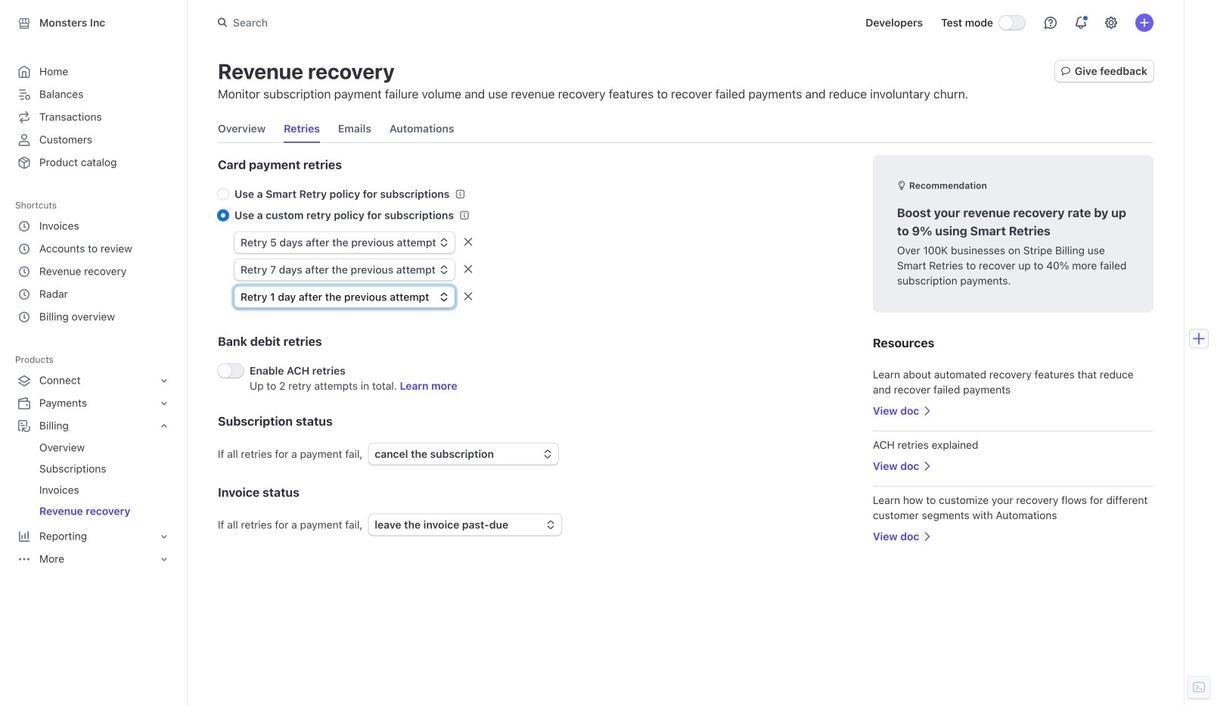 Task type: vqa. For each thing, say whether or not it's contained in the screenshot.
Mode,
no



Task type: describe. For each thing, give the bounding box(es) containing it.
1 products element from the top
[[15, 350, 175, 571]]

settings image
[[1106, 17, 1118, 29]]

help image
[[1045, 17, 1057, 29]]

Search text field
[[209, 9, 636, 37]]

shortcuts element for 1st products element from the top
[[15, 215, 172, 328]]



Task type: locate. For each thing, give the bounding box(es) containing it.
2 shortcuts element from the top
[[15, 215, 172, 328]]

2 products element from the top
[[15, 369, 175, 571]]

None checkbox
[[218, 364, 244, 378]]

tab list
[[218, 115, 455, 142]]

shortcuts element for second products element from the top
[[15, 195, 172, 328]]

products element
[[15, 350, 175, 571], [15, 369, 175, 571]]

shortcuts element
[[15, 195, 172, 328], [15, 215, 172, 328]]

None radio
[[218, 189, 229, 200]]

Test mode checkbox
[[1000, 16, 1026, 30]]

core navigation links element
[[15, 61, 172, 174]]

None radio
[[218, 210, 229, 221]]

None search field
[[209, 9, 636, 37]]

1 shortcuts element from the top
[[15, 195, 172, 328]]



